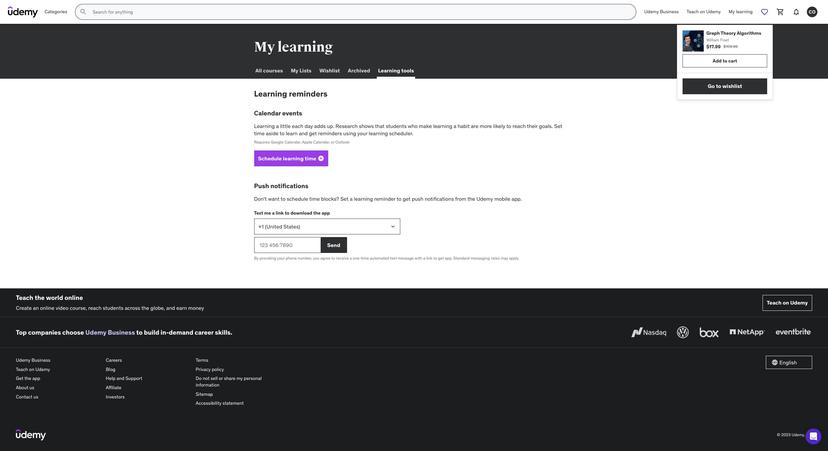 Task type: locate. For each thing, give the bounding box(es) containing it.
my for my lists link
[[291, 67, 299, 74]]

blog
[[106, 366, 115, 372]]

0 horizontal spatial my learning
[[254, 39, 333, 56]]

1 horizontal spatial students
[[386, 123, 407, 129]]

a right with
[[423, 256, 426, 261]]

0 horizontal spatial calendar,
[[285, 140, 301, 145]]

1 vertical spatial my learning
[[254, 39, 333, 56]]

1 horizontal spatial reach
[[513, 123, 526, 129]]

set right blocks?
[[341, 195, 349, 202]]

1 vertical spatial udemy image
[[16, 429, 46, 441]]

1 horizontal spatial teach on udemy
[[767, 299, 808, 306]]

0 horizontal spatial get
[[309, 130, 317, 137]]

teach on udemy link up about us link on the left bottom
[[16, 365, 101, 374]]

my up all courses on the left top
[[254, 39, 275, 56]]

schedule learning time
[[258, 155, 316, 162]]

archived link
[[347, 63, 372, 79]]

0 vertical spatial teach on udemy
[[687, 9, 721, 15]]

all courses
[[256, 67, 283, 74]]

2 vertical spatial get
[[438, 256, 444, 261]]

theory
[[721, 30, 736, 36]]

reminder
[[375, 195, 396, 202]]

1 horizontal spatial set
[[555, 123, 563, 129]]

time inside schedule learning time button
[[305, 155, 316, 162]]

using
[[343, 130, 356, 137]]

get the app link
[[16, 374, 101, 383]]

1 horizontal spatial online
[[65, 294, 83, 302]]

and left earn
[[166, 305, 175, 311]]

2 horizontal spatial business
[[660, 9, 679, 15]]

students up scheduler.
[[386, 123, 407, 129]]

1 horizontal spatial app
[[322, 210, 330, 216]]

1 horizontal spatial app.
[[512, 195, 522, 202]]

app. left standard
[[445, 256, 453, 261]]

0 vertical spatial us
[[29, 385, 34, 391]]

0 horizontal spatial notifications
[[271, 182, 309, 190]]

shopping cart with 0 items image
[[777, 8, 785, 16]]

1 vertical spatial and
[[166, 305, 175, 311]]

all courses link
[[254, 63, 284, 79]]

online right an
[[40, 305, 54, 311]]

more
[[480, 123, 492, 129]]

teach the world online create an online video course, reach students across the globe, and earn money
[[16, 294, 204, 311]]

the left globe,
[[141, 305, 149, 311]]

teach on udemy link
[[683, 4, 725, 20], [763, 295, 813, 311], [16, 365, 101, 374]]

blog link
[[106, 365, 191, 374]]

set right goals.
[[555, 123, 563, 129]]

2 vertical spatial learning
[[254, 123, 275, 129]]

0 vertical spatial learning
[[378, 67, 400, 74]]

on for teach on udemy link to the right
[[783, 299, 790, 306]]

sitemap
[[196, 391, 213, 397]]

with
[[415, 256, 423, 261]]

notifications left from
[[425, 195, 454, 202]]

the up an
[[35, 294, 45, 302]]

1 horizontal spatial or
[[331, 140, 335, 145]]

learning for learning reminders
[[254, 89, 287, 99]]

1 vertical spatial link
[[427, 256, 433, 261]]

0 horizontal spatial reach
[[88, 305, 102, 311]]

you
[[313, 256, 320, 261]]

graph theory algorithms william fiset $17.99 $109.99
[[707, 30, 762, 49]]

submit search image
[[80, 8, 87, 16]]

0 horizontal spatial or
[[219, 376, 223, 382]]

tools
[[402, 67, 414, 74]]

get left push
[[403, 195, 411, 202]]

app right the get
[[32, 376, 40, 382]]

time up requires
[[254, 130, 265, 137]]

2 horizontal spatial my
[[729, 9, 735, 15]]

and inside the learning a little each day adds up. research shows that students who make learning a habit are more likely to reach their goals. set time aside to learn and get reminders using your learning scheduler. requires google calendar, apple calendar, or outlook
[[299, 130, 308, 137]]

reach left their
[[513, 123, 526, 129]]

0 vertical spatial business
[[660, 9, 679, 15]]

reminders down lists
[[289, 89, 328, 99]]

1 vertical spatial business
[[108, 328, 135, 336]]

time left automated
[[361, 256, 369, 261]]

learning up aside
[[254, 123, 275, 129]]

1 horizontal spatial link
[[427, 256, 433, 261]]

likely
[[494, 123, 506, 129]]

create
[[16, 305, 32, 311]]

students for online
[[103, 305, 124, 311]]

terms link
[[196, 356, 281, 365]]

money
[[188, 305, 204, 311]]

1 horizontal spatial calendar,
[[313, 140, 330, 145]]

link right with
[[427, 256, 433, 261]]

to left cart
[[723, 58, 728, 64]]

learning down 'apple'
[[283, 155, 304, 162]]

learning for learning tools
[[378, 67, 400, 74]]

business for udemy business
[[660, 9, 679, 15]]

1 vertical spatial learning
[[254, 89, 287, 99]]

and down day
[[299, 130, 308, 137]]

1 horizontal spatial and
[[166, 305, 175, 311]]

calendar
[[254, 109, 281, 117]]

me
[[264, 210, 271, 216]]

get left standard
[[438, 256, 444, 261]]

app.
[[512, 195, 522, 202], [445, 256, 453, 261]]

2 horizontal spatial on
[[783, 299, 790, 306]]

1 horizontal spatial your
[[358, 130, 368, 137]]

time left small image
[[305, 155, 316, 162]]

to left download
[[285, 210, 290, 216]]

notifications
[[271, 182, 309, 190], [425, 195, 454, 202]]

add to cart button
[[683, 54, 768, 67]]

learning inside button
[[283, 155, 304, 162]]

students left across
[[103, 305, 124, 311]]

a
[[276, 123, 279, 129], [454, 123, 457, 129], [350, 195, 353, 202], [272, 210, 275, 216], [350, 256, 352, 261], [423, 256, 426, 261]]

get inside the learning a little each day adds up. research shows that students who make learning a habit are more likely to reach their goals. set time aside to learn and get reminders using your learning scheduler. requires google calendar, apple calendar, or outlook
[[309, 130, 317, 137]]

0 vertical spatial on
[[700, 9, 706, 15]]

or left outlook
[[331, 140, 335, 145]]

app inside udemy business teach on udemy get the app about us contact us
[[32, 376, 40, 382]]

notifications up schedule
[[271, 182, 309, 190]]

teach on udemy up eventbrite image
[[767, 299, 808, 306]]

to left build
[[136, 328, 143, 336]]

apple
[[302, 140, 312, 145]]

your left the phone
[[277, 256, 285, 261]]

link right "me" on the top left of the page
[[276, 210, 284, 216]]

0 horizontal spatial on
[[29, 366, 34, 372]]

to right go
[[716, 83, 722, 89]]

1 vertical spatial notifications
[[425, 195, 454, 202]]

0 vertical spatial your
[[358, 130, 368, 137]]

0 vertical spatial set
[[555, 123, 563, 129]]

accessibility
[[196, 400, 222, 406]]

udemy business teach on udemy get the app about us contact us
[[16, 357, 50, 400]]

send button
[[321, 237, 347, 253]]

us
[[29, 385, 34, 391], [33, 394, 38, 400]]

to down little
[[280, 130, 285, 137]]

2 vertical spatial on
[[29, 366, 34, 372]]

teach inside teach the world online create an online video course, reach students across the globe, and earn money
[[16, 294, 33, 302]]

one-
[[353, 256, 361, 261]]

0 horizontal spatial app
[[32, 376, 40, 382]]

1 horizontal spatial business
[[108, 328, 135, 336]]

to right want
[[281, 195, 286, 202]]

number,
[[298, 256, 312, 261]]

from
[[455, 195, 467, 202]]

teach on udemy up graph
[[687, 9, 721, 15]]

0 horizontal spatial your
[[277, 256, 285, 261]]

eventbrite image
[[775, 325, 813, 340]]

2 vertical spatial and
[[117, 376, 124, 382]]

wishlist image
[[761, 8, 769, 16]]

students inside the learning a little each day adds up. research shows that students who make learning a habit are more likely to reach their goals. set time aside to learn and get reminders using your learning scheduler. requires google calendar, apple calendar, or outlook
[[386, 123, 407, 129]]

my learning up my lists
[[254, 39, 333, 56]]

text me a link to download the app
[[254, 210, 330, 216]]

day
[[305, 123, 313, 129]]

udemy,
[[792, 432, 806, 437]]

calendar, down learn
[[285, 140, 301, 145]]

1 horizontal spatial get
[[403, 195, 411, 202]]

1 vertical spatial get
[[403, 195, 411, 202]]

standard
[[454, 256, 470, 261]]

a left one-
[[350, 256, 352, 261]]

my left lists
[[291, 67, 299, 74]]

scheduler.
[[389, 130, 414, 137]]

0 horizontal spatial online
[[40, 305, 54, 311]]

to right reminder
[[397, 195, 402, 202]]

a right blocks?
[[350, 195, 353, 202]]

your
[[358, 130, 368, 137], [277, 256, 285, 261]]

reminders
[[289, 89, 328, 99], [318, 130, 342, 137]]

0 vertical spatial and
[[299, 130, 308, 137]]

0 vertical spatial my learning
[[729, 9, 753, 15]]

or right sell
[[219, 376, 223, 382]]

reminders down up.
[[318, 130, 342, 137]]

1 horizontal spatial my learning
[[729, 9, 753, 15]]

2 vertical spatial teach on udemy link
[[16, 365, 101, 374]]

us right contact at bottom
[[33, 394, 38, 400]]

123 456 7890 text field
[[254, 237, 321, 253]]

1 horizontal spatial on
[[700, 9, 706, 15]]

2 horizontal spatial get
[[438, 256, 444, 261]]

learning up calendar
[[254, 89, 287, 99]]

get down day
[[309, 130, 317, 137]]

push
[[412, 195, 424, 202]]

0 horizontal spatial teach on udemy link
[[16, 365, 101, 374]]

2 vertical spatial my
[[291, 67, 299, 74]]

choose
[[62, 328, 84, 336]]

world
[[46, 294, 63, 302]]

1 vertical spatial reach
[[88, 305, 102, 311]]

students inside teach the world online create an online video course, reach students across the globe, and earn money
[[103, 305, 124, 311]]

my learning up graph theory algorithms link
[[729, 9, 753, 15]]

0 vertical spatial app
[[322, 210, 330, 216]]

algorithms
[[737, 30, 762, 36]]

reach inside the learning a little each day adds up. research shows that students who make learning a habit are more likely to reach their goals. set time aside to learn and get reminders using your learning scheduler. requires google calendar, apple calendar, or outlook
[[513, 123, 526, 129]]

video
[[56, 305, 69, 311]]

udemy
[[645, 9, 659, 15], [707, 9, 721, 15], [477, 195, 493, 202], [791, 299, 808, 306], [85, 328, 106, 336], [16, 357, 30, 363], [35, 366, 50, 372]]

1 vertical spatial app
[[32, 376, 40, 382]]

0 vertical spatial reach
[[513, 123, 526, 129]]

0 horizontal spatial and
[[117, 376, 124, 382]]

0 horizontal spatial business
[[32, 357, 50, 363]]

teach on udemy link up eventbrite image
[[763, 295, 813, 311]]

demand
[[169, 328, 193, 336]]

$109.99
[[724, 44, 738, 49]]

privacy policy link
[[196, 365, 281, 374]]

earn
[[176, 305, 187, 311]]

or
[[331, 140, 335, 145], [219, 376, 223, 382]]

1 vertical spatial set
[[341, 195, 349, 202]]

0 horizontal spatial students
[[103, 305, 124, 311]]

google
[[271, 140, 284, 145]]

learning tools link
[[377, 63, 416, 79]]

0 horizontal spatial set
[[341, 195, 349, 202]]

my learning
[[729, 9, 753, 15], [254, 39, 333, 56]]

online
[[65, 294, 83, 302], [40, 305, 54, 311]]

1 horizontal spatial my
[[291, 67, 299, 74]]

calendar, right 'apple'
[[313, 140, 330, 145]]

archived
[[348, 67, 370, 74]]

0 horizontal spatial teach on udemy
[[687, 9, 721, 15]]

1 vertical spatial udemy business link
[[85, 328, 135, 336]]

1 horizontal spatial teach on udemy link
[[683, 4, 725, 20]]

2 horizontal spatial and
[[299, 130, 308, 137]]

0 vertical spatial or
[[331, 140, 335, 145]]

teach inside udemy business teach on udemy get the app about us contact us
[[16, 366, 28, 372]]

1 vertical spatial reminders
[[318, 130, 342, 137]]

providing
[[260, 256, 276, 261]]

your down shows
[[358, 130, 368, 137]]

william
[[707, 37, 720, 42]]

volkswagen image
[[676, 325, 691, 340]]

learning tools
[[378, 67, 414, 74]]

1 vertical spatial on
[[783, 299, 790, 306]]

and right help
[[117, 376, 124, 382]]

the inside udemy business teach on udemy get the app about us contact us
[[24, 376, 31, 382]]

learning left tools on the top
[[378, 67, 400, 74]]

0 horizontal spatial app.
[[445, 256, 453, 261]]

us right about
[[29, 385, 34, 391]]

udemy image
[[8, 6, 38, 18], [16, 429, 46, 441]]

1 vertical spatial app.
[[445, 256, 453, 261]]

reach
[[513, 123, 526, 129], [88, 305, 102, 311]]

the right the get
[[24, 376, 31, 382]]

adds
[[314, 123, 326, 129]]

2 vertical spatial business
[[32, 357, 50, 363]]

and inside teach the world online create an online video course, reach students across the globe, and earn money
[[166, 305, 175, 311]]

1 vertical spatial students
[[103, 305, 124, 311]]

a right "me" on the top left of the page
[[272, 210, 275, 216]]

1 vertical spatial or
[[219, 376, 223, 382]]

my up theory at the right of page
[[729, 9, 735, 15]]

1 vertical spatial my
[[254, 39, 275, 56]]

0 vertical spatial my
[[729, 9, 735, 15]]

app. right mobile
[[512, 195, 522, 202]]

a left little
[[276, 123, 279, 129]]

1 vertical spatial teach on udemy link
[[763, 295, 813, 311]]

by
[[254, 256, 259, 261]]

or inside the learning a little each day adds up. research shows that students who make learning a habit are more likely to reach their goals. set time aside to learn and get reminders using your learning scheduler. requires google calendar, apple calendar, or outlook
[[331, 140, 335, 145]]

udemy business link
[[641, 4, 683, 20], [85, 328, 135, 336], [16, 356, 101, 365]]

time left blocks?
[[309, 195, 320, 202]]

online up the course,
[[65, 294, 83, 302]]

your inside the learning a little each day adds up. research shows that students who make learning a habit are more likely to reach their goals. set time aside to learn and get reminders using your learning scheduler. requires google calendar, apple calendar, or outlook
[[358, 130, 368, 137]]

affiliate
[[106, 385, 121, 391]]

build
[[144, 328, 159, 336]]

all
[[256, 67, 262, 74]]

0 vertical spatial students
[[386, 123, 407, 129]]

go to wishlist
[[708, 83, 743, 89]]

0 vertical spatial get
[[309, 130, 317, 137]]

$17.99
[[707, 44, 721, 49]]

teach on udemy link up graph
[[683, 4, 725, 20]]

aside
[[266, 130, 279, 137]]

1 vertical spatial online
[[40, 305, 54, 311]]

calendar events
[[254, 109, 302, 117]]

app down blocks?
[[322, 210, 330, 216]]

business inside udemy business teach on udemy get the app about us contact us
[[32, 357, 50, 363]]

teach on udemy
[[687, 9, 721, 15], [767, 299, 808, 306]]

reach right the course,
[[88, 305, 102, 311]]

0 horizontal spatial link
[[276, 210, 284, 216]]

business
[[660, 9, 679, 15], [108, 328, 135, 336], [32, 357, 50, 363]]

co
[[809, 9, 816, 15]]



Task type: describe. For each thing, give the bounding box(es) containing it.
learn
[[286, 130, 298, 137]]

inc.
[[806, 432, 813, 437]]

on for teach on udemy link to the top
[[700, 9, 706, 15]]

2 horizontal spatial teach on udemy link
[[763, 295, 813, 311]]

1 vertical spatial us
[[33, 394, 38, 400]]

learning left 'wishlist' icon
[[736, 9, 753, 15]]

messaging
[[471, 256, 490, 261]]

business for udemy business teach on udemy get the app about us contact us
[[32, 357, 50, 363]]

my for my learning link
[[729, 9, 735, 15]]

policy
[[212, 366, 224, 372]]

get
[[16, 376, 23, 382]]

fiset
[[721, 37, 730, 42]]

to right with
[[434, 256, 437, 261]]

go to wishlist link
[[683, 78, 768, 94]]

want
[[268, 195, 280, 202]]

my learning inside my learning link
[[729, 9, 753, 15]]

nasdaq image
[[630, 325, 668, 340]]

the right download
[[314, 210, 321, 216]]

accessibility statement link
[[196, 399, 281, 408]]

add to cart
[[713, 58, 738, 64]]

netapp image
[[729, 325, 767, 340]]

contact us link
[[16, 393, 101, 402]]

are
[[471, 123, 479, 129]]

schedule
[[287, 195, 308, 202]]

across
[[125, 305, 140, 311]]

outlook
[[336, 140, 350, 145]]

privacy
[[196, 366, 211, 372]]

0 vertical spatial teach on udemy link
[[683, 4, 725, 20]]

terms
[[196, 357, 208, 363]]

udemy business
[[645, 9, 679, 15]]

0 vertical spatial link
[[276, 210, 284, 216]]

that
[[375, 123, 385, 129]]

statement
[[223, 400, 244, 406]]

set inside the learning a little each day adds up. research shows that students who make learning a habit are more likely to reach their goals. set time aside to learn and get reminders using your learning scheduler. requires google calendar, apple calendar, or outlook
[[555, 123, 563, 129]]

my learning link
[[725, 4, 757, 20]]

automated
[[370, 256, 389, 261]]

who
[[408, 123, 418, 129]]

learning up lists
[[278, 39, 333, 56]]

about
[[16, 385, 28, 391]]

english
[[780, 359, 797, 366]]

students for each
[[386, 123, 407, 129]]

in-
[[161, 328, 169, 336]]

time inside the learning a little each day adds up. research shows that students who make learning a habit are more likely to reach their goals. set time aside to learn and get reminders using your learning scheduler. requires google calendar, apple calendar, or outlook
[[254, 130, 265, 137]]

learning reminders
[[254, 89, 328, 99]]

1 calendar, from the left
[[285, 140, 301, 145]]

careers link
[[106, 356, 191, 365]]

learning inside the learning a little each day adds up. research shows that students who make learning a habit are more likely to reach their goals. set time aside to learn and get reminders using your learning scheduler. requires google calendar, apple calendar, or outlook
[[254, 123, 275, 129]]

cart
[[729, 58, 738, 64]]

2 calendar, from the left
[[313, 140, 330, 145]]

2 vertical spatial udemy business link
[[16, 356, 101, 365]]

to inside button
[[723, 58, 728, 64]]

my lists
[[291, 67, 312, 74]]

notifications image
[[793, 8, 801, 16]]

careers blog help and support affiliate investors
[[106, 357, 142, 400]]

0 vertical spatial udemy image
[[8, 6, 38, 18]]

skills.
[[215, 328, 233, 336]]

0 vertical spatial reminders
[[289, 89, 328, 99]]

learning right make
[[433, 123, 453, 129]]

small image
[[772, 359, 779, 366]]

courses
[[263, 67, 283, 74]]

push notifications
[[254, 182, 309, 190]]

and inside careers blog help and support affiliate investors
[[117, 376, 124, 382]]

or inside terms privacy policy do not sell or share my personal information sitemap accessibility statement
[[219, 376, 223, 382]]

Search for anything text field
[[91, 6, 629, 18]]

help
[[106, 376, 116, 382]]

learning down that
[[369, 130, 388, 137]]

on inside udemy business teach on udemy get the app about us contact us
[[29, 366, 34, 372]]

lists
[[300, 67, 312, 74]]

reach inside teach the world online create an online video course, reach students across the globe, and earn money
[[88, 305, 102, 311]]

box image
[[699, 325, 721, 340]]

sell
[[211, 376, 218, 382]]

text
[[254, 210, 263, 216]]

support
[[126, 376, 142, 382]]

learning left reminder
[[354, 195, 373, 202]]

don't want to schedule time blocks? set a learning reminder to get push notifications from the udemy mobile app.
[[254, 195, 522, 202]]

mobile
[[495, 195, 511, 202]]

0 vertical spatial online
[[65, 294, 83, 302]]

personal
[[244, 376, 262, 382]]

habit
[[458, 123, 470, 129]]

graph theory algorithms link
[[707, 30, 765, 36]]

text
[[390, 256, 397, 261]]

each
[[292, 123, 304, 129]]

blocks?
[[321, 195, 339, 202]]

to right likely
[[507, 123, 512, 129]]

wishlist link
[[318, 63, 341, 79]]

phone
[[286, 256, 297, 261]]

to right agree
[[332, 256, 335, 261]]

apply.
[[509, 256, 520, 261]]

investors link
[[106, 393, 191, 402]]

app for get
[[32, 376, 40, 382]]

investors
[[106, 394, 125, 400]]

0 vertical spatial udemy business link
[[641, 4, 683, 20]]

receive
[[336, 256, 349, 261]]

terms privacy policy do not sell or share my personal information sitemap accessibility statement
[[196, 357, 262, 406]]

help and support link
[[106, 374, 191, 383]]

a left habit
[[454, 123, 457, 129]]

my
[[237, 376, 243, 382]]

1 horizontal spatial notifications
[[425, 195, 454, 202]]

go
[[708, 83, 715, 89]]

small image
[[318, 155, 324, 162]]

0 vertical spatial notifications
[[271, 182, 309, 190]]

sitemap link
[[196, 390, 281, 399]]

do not sell or share my personal information button
[[196, 374, 281, 390]]

0 vertical spatial app.
[[512, 195, 522, 202]]

1 vertical spatial your
[[277, 256, 285, 261]]

add
[[713, 58, 722, 64]]

make
[[419, 123, 432, 129]]

my lists link
[[290, 63, 313, 79]]

reminders inside the learning a little each day adds up. research shows that students who make learning a habit are more likely to reach their goals. set time aside to learn and get reminders using your learning scheduler. requires google calendar, apple calendar, or outlook
[[318, 130, 342, 137]]

may
[[501, 256, 508, 261]]

message
[[398, 256, 414, 261]]

©
[[778, 432, 781, 437]]

1 vertical spatial teach on udemy
[[767, 299, 808, 306]]

top
[[16, 328, 27, 336]]

by providing your phone number, you agree to receive a one-time automated text message with a link to get app. standard messaging rates may apply.
[[254, 256, 520, 261]]

goals.
[[539, 123, 553, 129]]

the right from
[[468, 195, 476, 202]]

2023
[[782, 432, 791, 437]]

app for download
[[322, 210, 330, 216]]

english button
[[766, 356, 813, 369]]

about us link
[[16, 383, 101, 393]]

0 horizontal spatial my
[[254, 39, 275, 56]]

an
[[33, 305, 39, 311]]

download
[[291, 210, 312, 216]]



Task type: vqa. For each thing, say whether or not it's contained in the screenshot.
the formal
no



